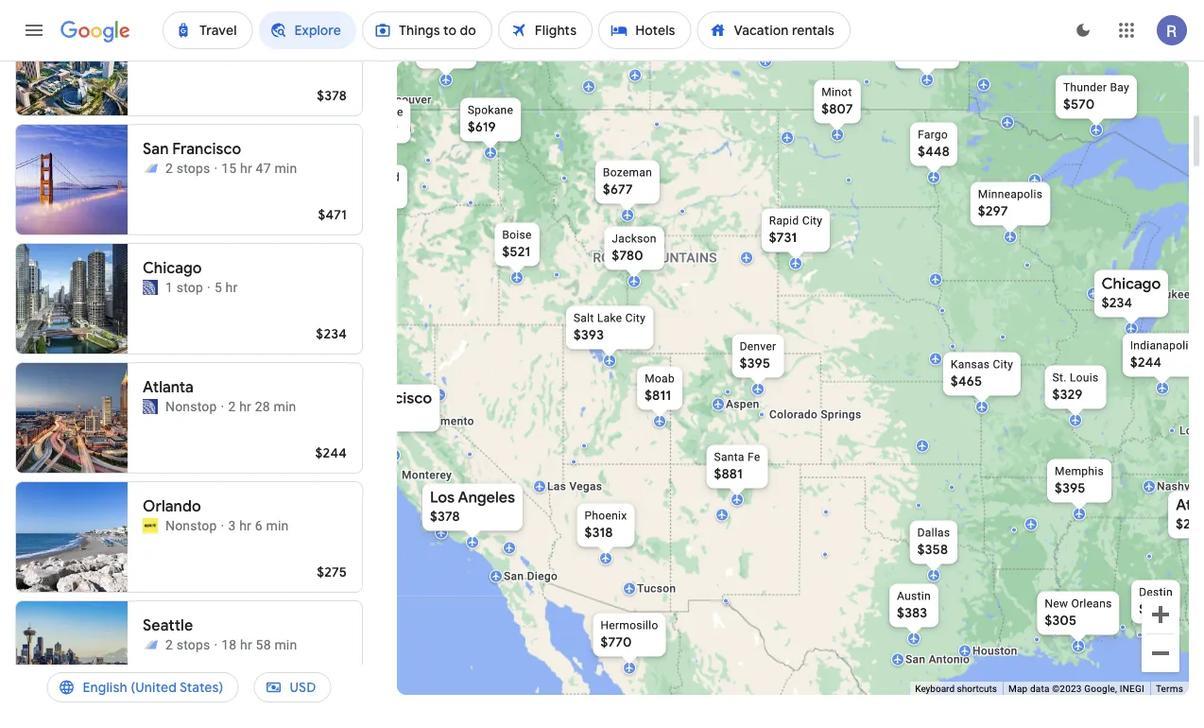 Task type: vqa. For each thing, say whether or not it's contained in the screenshot.


Task type: locate. For each thing, give the bounding box(es) containing it.
thunder
[[1064, 81, 1108, 94]]

$807
[[822, 101, 854, 118]]

mountains
[[640, 250, 717, 265]]

0 horizontal spatial 395 us dollars text field
[[740, 355, 771, 372]]

471 US dollars text field
[[318, 206, 347, 223]]

francisco up 15
[[172, 139, 241, 159]]

louis up nashville
[[1180, 424, 1205, 437]]

phoenix $318
[[585, 509, 627, 541]]

1 vertical spatial $244
[[315, 444, 347, 461]]

1 vertical spatial 395 us dollars text field
[[1055, 480, 1086, 497]]

st.
[[1053, 371, 1067, 384]]

1 vertical spatial stops
[[177, 637, 210, 652]]

1 vertical spatial seattle
[[143, 616, 193, 635]]

$305
[[1045, 612, 1077, 629]]

san antonio
[[906, 653, 970, 666]]

$378 down los
[[430, 508, 460, 525]]

nonstop
[[165, 399, 217, 414], [165, 518, 217, 533]]

1 horizontal spatial 395 us dollars text field
[[1055, 480, 1086, 497]]

city right lake
[[626, 312, 646, 325]]

1 vertical spatial $234
[[316, 325, 347, 342]]

2
[[165, 160, 173, 176], [228, 399, 236, 414], [165, 637, 173, 652]]

united image down atlanta
[[143, 399, 158, 414]]

seattle up $449 text field at the left top of the page
[[366, 105, 403, 119]]

$395 down memphis
[[1055, 480, 1086, 497]]

0 horizontal spatial san francisco
[[143, 139, 241, 159]]

$244
[[1131, 354, 1162, 371], [315, 444, 347, 461], [1176, 516, 1205, 533]]

memphis $395
[[1055, 465, 1104, 497]]

nonstop for orlando
[[165, 518, 217, 533]]

 image left '2 hr 28 min'
[[221, 397, 225, 416]]

395 us dollars text field down the denver
[[740, 355, 771, 372]]

2 horizontal spatial city
[[993, 358, 1014, 371]]

0 horizontal spatial $244
[[315, 444, 347, 461]]

$378 button
[[15, 5, 363, 116], [15, 5, 363, 116]]

2 hr 28 min
[[228, 399, 296, 414]]

395 us dollars text field for denver $395
[[740, 355, 771, 372]]

fargo
[[918, 128, 948, 141]]

$244 inside "indianapolis $244"
[[1131, 354, 1162, 371]]

minneapolis
[[978, 188, 1043, 201]]

0 vertical spatial $449
[[366, 121, 398, 138]]

 image left "3"
[[221, 516, 225, 535]]

monterey
[[402, 469, 452, 482]]

colorado springs
[[770, 408, 862, 421]]

2 stops right frontier and spirit image
[[165, 160, 210, 176]]

jackson
[[612, 232, 657, 245]]

$449
[[366, 121, 398, 138], [315, 683, 347, 700]]

$881
[[714, 466, 743, 483]]

$244 down indianapolis
[[1131, 354, 1162, 371]]

619 US dollars text field
[[468, 119, 496, 136]]

1 vertical spatial united image
[[143, 399, 158, 414]]

2 nonstop from the top
[[165, 518, 217, 533]]

$378
[[317, 87, 347, 104], [430, 508, 460, 525]]

$358
[[918, 541, 949, 558]]

rapid
[[769, 214, 799, 227]]

 image
[[214, 635, 218, 654]]

1 vertical spatial louis
[[1180, 424, 1205, 437]]

465 US dollars text field
[[951, 373, 983, 390]]

louis up the $329
[[1070, 371, 1099, 384]]

2 stops right spirit and united image
[[165, 637, 210, 652]]

louis
[[1070, 371, 1099, 384], [1180, 424, 1205, 437]]

city for $731
[[803, 214, 823, 227]]

244 us dollars text field down atlan
[[1176, 516, 1205, 533]]

$681
[[1140, 601, 1168, 618]]

234 US dollars text field
[[316, 325, 347, 342]]

521 US dollars text field
[[502, 243, 531, 261]]

393 US dollars text field
[[574, 327, 604, 344]]

2 vertical spatial  image
[[221, 516, 225, 535]]

loading results progress bar
[[0, 61, 1205, 64]]

2 vertical spatial city
[[993, 358, 1014, 371]]

chicago inside map region
[[1102, 274, 1161, 294]]

$553 button
[[892, 21, 964, 84]]

0 horizontal spatial seattle
[[143, 616, 193, 635]]

san francisco up "sacramento" on the bottom of the page
[[334, 389, 432, 408]]

minot
[[822, 86, 852, 99]]

san left antonio
[[906, 653, 926, 666]]

chicago up $234 text box
[[1102, 274, 1161, 294]]

$449 inside "seattle $449"
[[366, 121, 398, 138]]

min right 58
[[275, 637, 297, 652]]

0 vertical spatial $395
[[740, 355, 771, 372]]

lake
[[597, 312, 623, 325]]

0 horizontal spatial francisco
[[172, 139, 241, 159]]

2 vertical spatial $244
[[1176, 516, 1205, 533]]

0 horizontal spatial chicago
[[143, 259, 202, 278]]

$378 left vancouver
[[317, 87, 347, 104]]

$244 down atlan
[[1176, 516, 1205, 533]]

18 hr 58 min
[[222, 637, 297, 652]]

$234 up san francisco button
[[316, 325, 347, 342]]

$234 inside chicago $234
[[1102, 295, 1133, 312]]

305 US dollars text field
[[1045, 612, 1077, 629]]

rapid city $731
[[769, 214, 823, 246]]

1 2 stops from the top
[[165, 160, 210, 176]]

1 vertical spatial $395
[[1055, 480, 1086, 497]]

spirit image
[[143, 518, 158, 533]]

nonstop down atlanta
[[165, 399, 217, 414]]

stops left 15
[[177, 160, 210, 176]]

hr
[[240, 160, 252, 176], [226, 279, 238, 295], [239, 399, 252, 414], [239, 518, 252, 533], [240, 637, 252, 652]]

$395 inside memphis $395
[[1055, 480, 1086, 497]]

$521
[[502, 243, 531, 261]]

2 stops from the top
[[177, 637, 210, 652]]

san francisco up 15
[[143, 139, 241, 159]]

0 vertical spatial city
[[803, 214, 823, 227]]

1 stop
[[165, 279, 203, 295]]

chicago for chicago
[[143, 259, 202, 278]]

2 2 stops from the top
[[165, 637, 210, 652]]

0 vertical spatial $244
[[1131, 354, 1162, 371]]

indianapolis $244
[[1131, 339, 1195, 371]]

seattle for seattle $449
[[366, 105, 403, 119]]

244 US dollars text field
[[1131, 354, 1162, 371], [1176, 516, 1205, 533]]

$619
[[468, 119, 496, 136]]

united image for chicago
[[143, 280, 158, 295]]

1 vertical spatial francisco
[[363, 389, 432, 408]]

 image left 15
[[214, 159, 218, 178]]

stops left 18
[[177, 637, 210, 652]]

 image
[[214, 159, 218, 178], [221, 397, 225, 416], [221, 516, 225, 535]]

united image left 1
[[143, 280, 158, 295]]

minneapolis $297
[[978, 188, 1043, 220]]

kansas
[[951, 358, 990, 371]]

2 united image from the top
[[143, 399, 158, 414]]

2 right frontier and spirit image
[[165, 160, 173, 176]]

 image for atlanta
[[221, 397, 225, 416]]

0 horizontal spatial $378
[[317, 87, 347, 104]]

0 vertical spatial united image
[[143, 280, 158, 295]]

chicago
[[143, 259, 202, 278], [1102, 274, 1161, 294]]

francisco
[[172, 139, 241, 159], [363, 389, 432, 408]]

change appearance image
[[1061, 8, 1106, 53]]

1 vertical spatial san francisco
[[334, 389, 432, 408]]

0 vertical spatial 2 stops
[[165, 160, 210, 176]]

0 horizontal spatial city
[[626, 312, 646, 325]]

min right 28
[[274, 399, 296, 414]]

1 vertical spatial city
[[626, 312, 646, 325]]

0 vertical spatial 395 us dollars text field
[[740, 355, 771, 372]]

english
[[83, 679, 127, 696]]

0 horizontal spatial 244 us dollars text field
[[1131, 354, 1162, 371]]

2 vertical spatial 2
[[165, 637, 173, 652]]

dallas
[[918, 526, 951, 539]]

1 horizontal spatial $378
[[430, 508, 460, 525]]

hr right 5
[[226, 279, 238, 295]]

1 vertical spatial nonstop
[[165, 518, 217, 533]]

bay
[[1111, 81, 1130, 94]]

1 united image from the top
[[143, 280, 158, 295]]

1 horizontal spatial san francisco
[[334, 389, 432, 408]]

$297
[[978, 203, 1009, 220]]

hr left 6
[[239, 518, 252, 533]]

0 vertical spatial  image
[[214, 159, 218, 178]]

318 US dollars text field
[[585, 524, 613, 541]]

881 US dollars text field
[[714, 466, 743, 483]]

780 US dollars text field
[[612, 247, 644, 264]]

$570
[[1064, 96, 1095, 113]]

francisco up "sacramento" on the bottom of the page
[[363, 389, 432, 408]]

1 horizontal spatial francisco
[[363, 389, 432, 408]]

portland
[[355, 171, 400, 184]]

$244 down san francisco button
[[315, 444, 347, 461]]

las vegas
[[547, 480, 603, 493]]

san up $244 text box
[[334, 389, 360, 408]]

city inside kansas city $465
[[993, 358, 1014, 371]]

las
[[547, 480, 566, 493]]

united image
[[143, 280, 158, 295], [143, 399, 158, 414]]

$395 for denver $395
[[740, 355, 771, 372]]

570 US dollars text field
[[1064, 96, 1095, 113]]

1 vertical spatial  image
[[221, 397, 225, 416]]

1 vertical spatial 2 stops
[[165, 637, 210, 652]]

$471
[[318, 206, 347, 223]]

0 vertical spatial san francisco
[[143, 139, 241, 159]]

811 US dollars text field
[[645, 387, 672, 404]]

chicago up 1
[[143, 259, 202, 278]]

2 for san francisco
[[165, 160, 173, 176]]

bozeman $677
[[603, 166, 653, 198]]

0 vertical spatial 2
[[165, 160, 173, 176]]

1 horizontal spatial $395
[[1055, 480, 1086, 497]]

0 vertical spatial 244 us dollars text field
[[1131, 354, 1162, 371]]

$234 left milwaukee
[[1102, 295, 1133, 312]]

kansas city $465
[[951, 358, 1014, 390]]

hr left 28
[[239, 399, 252, 414]]

$780
[[612, 247, 644, 264]]

681 US dollars text field
[[1140, 601, 1168, 618]]

bozeman
[[603, 166, 653, 179]]

los
[[430, 488, 455, 507]]

1 vertical spatial $378
[[430, 508, 460, 525]]

city inside "rapid city $731"
[[803, 214, 823, 227]]

$244 for atlan
[[1176, 516, 1205, 533]]

united image for atlanta
[[143, 399, 158, 414]]

1 horizontal spatial 244 us dollars text field
[[1176, 516, 1205, 533]]

2 right spirit and united image
[[165, 637, 173, 652]]

fe
[[748, 451, 761, 464]]

$395 down the denver
[[740, 355, 771, 372]]

city right 'rapid'
[[803, 214, 823, 227]]

0 horizontal spatial $449
[[315, 683, 347, 700]]

san up frontier and spirit image
[[143, 139, 169, 159]]

min right 47
[[275, 160, 297, 176]]

0 vertical spatial $234
[[1102, 295, 1133, 312]]

395 US dollars text field
[[740, 355, 771, 372], [1055, 480, 1086, 497]]

1 stops from the top
[[177, 160, 210, 176]]

city
[[803, 214, 823, 227], [626, 312, 646, 325], [993, 358, 1014, 371]]

$731
[[769, 229, 797, 246]]

1 horizontal spatial $234
[[1102, 295, 1133, 312]]

st. louis $329
[[1053, 371, 1099, 403]]

2 left 28
[[228, 399, 236, 414]]

0 vertical spatial stops
[[177, 160, 210, 176]]

1 vertical spatial 244 us dollars text field
[[1176, 516, 1205, 533]]

$329
[[1053, 386, 1083, 403]]

0 vertical spatial louis
[[1070, 371, 1099, 384]]

0 horizontal spatial $395
[[740, 355, 771, 372]]

min right 6
[[266, 518, 289, 533]]

1 horizontal spatial $449
[[366, 121, 398, 138]]

378 US dollars text field
[[317, 87, 347, 104]]

1 horizontal spatial seattle
[[366, 105, 403, 119]]

stops for seattle
[[177, 637, 210, 652]]

seattle inside map region
[[366, 105, 403, 119]]

275 US dollars text field
[[317, 564, 347, 581]]

hr for orlando
[[239, 518, 252, 533]]

0 horizontal spatial louis
[[1070, 371, 1099, 384]]

map region
[[322, 0, 1205, 710]]

hr right 18
[[240, 637, 252, 652]]

nonstop down orlando
[[165, 518, 217, 533]]

1 horizontal spatial city
[[803, 214, 823, 227]]

min for san francisco
[[275, 160, 297, 176]]

©2023
[[1053, 683, 1082, 695]]

antonio
[[929, 653, 970, 666]]

$395 inside the denver $395
[[740, 355, 771, 372]]

395 us dollars text field down memphis
[[1055, 480, 1086, 497]]

hermosillo
[[601, 619, 659, 632]]

map data ©2023 google, inegi
[[1009, 683, 1145, 695]]

0 vertical spatial nonstop
[[165, 399, 217, 414]]

1 nonstop from the top
[[165, 399, 217, 414]]

2 horizontal spatial $244
[[1176, 516, 1205, 533]]

hr right 15
[[240, 160, 252, 176]]

1 horizontal spatial $244
[[1131, 354, 1162, 371]]

sacramento
[[410, 415, 474, 428]]

boise
[[502, 228, 532, 242]]

seattle up spirit and united image
[[143, 616, 193, 635]]

victoria
[[371, 122, 412, 135]]

0 vertical spatial seattle
[[366, 105, 403, 119]]

1 horizontal spatial chicago
[[1102, 274, 1161, 294]]

stops
[[177, 160, 210, 176], [177, 637, 210, 652]]

city right kansas
[[993, 358, 1014, 371]]

244 us dollars text field down indianapolis
[[1131, 354, 1162, 371]]



Task type: describe. For each thing, give the bounding box(es) containing it.
francisco inside button
[[363, 389, 432, 408]]

phoenix
[[585, 509, 627, 522]]

$395 for memphis $395
[[1055, 480, 1086, 497]]

(united
[[131, 679, 177, 696]]

city for $465
[[993, 358, 1014, 371]]

stops for san francisco
[[177, 160, 210, 176]]

usd button
[[254, 665, 331, 710]]

358 US dollars text field
[[918, 541, 949, 558]]

inegi
[[1120, 683, 1145, 695]]

28
[[255, 399, 270, 414]]

rocky mountains
[[593, 250, 717, 265]]

minot $807
[[822, 86, 854, 118]]

city inside the salt lake city $393
[[626, 312, 646, 325]]

jackson $780
[[612, 232, 657, 264]]

santa
[[714, 451, 745, 464]]

map
[[1009, 683, 1028, 695]]

244 us dollars text field for atlan
[[1176, 516, 1205, 533]]

3
[[228, 518, 236, 533]]

1
[[165, 279, 173, 295]]

san francisco inside button
[[334, 389, 432, 408]]

spokane $619
[[468, 104, 514, 136]]

rocky
[[593, 250, 636, 265]]

0 vertical spatial francisco
[[172, 139, 241, 159]]

449 US dollars text field
[[366, 121, 398, 138]]

2 stops for seattle
[[165, 637, 210, 652]]

atlanta
[[143, 378, 194, 397]]

1 vertical spatial $449
[[315, 683, 347, 700]]

vegas
[[570, 480, 603, 493]]

731 US dollars text field
[[769, 229, 797, 246]]

new
[[1045, 597, 1069, 610]]

15
[[222, 160, 237, 176]]

$244 for indianapolis
[[1131, 354, 1162, 371]]

234 US dollars text field
[[1102, 295, 1133, 312]]

seattle for seattle
[[143, 616, 193, 635]]

2 stops for san francisco
[[165, 160, 210, 176]]

1 horizontal spatial louis
[[1180, 424, 1205, 437]]

min for orlando
[[266, 518, 289, 533]]

keyboard
[[916, 683, 955, 695]]

terms link
[[1156, 683, 1184, 695]]

springs
[[821, 408, 862, 421]]

395 us dollars text field for memphis $395
[[1055, 480, 1086, 497]]

san left the diego
[[504, 570, 524, 583]]

$620
[[424, 46, 455, 63]]

seattle $449
[[366, 105, 403, 138]]

colorado
[[770, 408, 818, 421]]

5
[[215, 279, 222, 295]]

san francisco button
[[322, 381, 444, 443]]

usd
[[290, 679, 316, 696]]

states)
[[180, 679, 224, 696]]

data
[[1031, 683, 1050, 695]]

244 us dollars text field for indianapolis
[[1131, 354, 1162, 371]]

destin $681
[[1140, 586, 1173, 618]]

1 vertical spatial 2
[[228, 399, 236, 414]]

hr for san francisco
[[240, 160, 252, 176]]

58
[[256, 637, 271, 652]]

san inside button
[[334, 389, 360, 408]]

$318
[[585, 524, 613, 541]]

hr for atlanta
[[239, 399, 252, 414]]

nonstop for atlanta
[[165, 399, 217, 414]]

383 US dollars text field
[[897, 605, 928, 622]]

english (united states)
[[83, 679, 224, 696]]

$393
[[574, 327, 604, 344]]

329 US dollars text field
[[1053, 386, 1083, 403]]

244 US dollars text field
[[315, 444, 347, 461]]

milwaukee
[[1134, 288, 1191, 301]]

moab $811
[[645, 372, 675, 404]]

terms
[[1156, 683, 1184, 695]]

orlando
[[143, 497, 201, 516]]

memphis
[[1055, 465, 1104, 478]]

297 US dollars text field
[[978, 203, 1009, 220]]

stop
[[177, 279, 203, 295]]

hr for seattle
[[240, 637, 252, 652]]

salt lake city $393
[[574, 312, 646, 344]]

min for seattle
[[275, 637, 297, 652]]

677 US dollars text field
[[603, 181, 633, 198]]

$811
[[645, 387, 672, 404]]

houston
[[973, 644, 1018, 658]]

main menu image
[[23, 19, 45, 42]]

louis inside st. louis $329
[[1070, 371, 1099, 384]]

2 for seattle
[[165, 637, 173, 652]]

3 hr 6 min
[[228, 518, 289, 533]]

portland button
[[343, 161, 411, 220]]

 image for san francisco
[[214, 159, 218, 178]]

chicago $234
[[1102, 274, 1161, 312]]

atlan
[[1176, 495, 1205, 515]]

$677
[[603, 181, 633, 198]]

$378 inside los angeles $378
[[430, 508, 460, 525]]

keyboard shortcuts button
[[916, 682, 998, 696]]

fargo $448
[[918, 128, 950, 160]]

los angeles $378
[[430, 488, 515, 525]]

0 vertical spatial $378
[[317, 87, 347, 104]]

0 horizontal spatial $234
[[316, 325, 347, 342]]

angeles
[[458, 488, 515, 507]]

frontier and spirit image
[[143, 161, 158, 176]]

770 US dollars text field
[[601, 634, 632, 651]]

dallas $358
[[918, 526, 951, 558]]

orleans
[[1072, 597, 1113, 610]]

5 hr
[[215, 279, 238, 295]]

san diego
[[504, 570, 558, 583]]

spirit and united image
[[143, 637, 158, 652]]

shortcuts
[[957, 683, 998, 695]]

6
[[255, 518, 263, 533]]

min for atlanta
[[274, 399, 296, 414]]

denver $395
[[740, 340, 777, 372]]

boise $521
[[502, 228, 532, 261]]

diego
[[527, 570, 558, 583]]

nashville
[[1157, 480, 1205, 493]]

620 US dollars text field
[[424, 46, 455, 63]]

$465
[[951, 373, 983, 390]]

378 US dollars text field
[[430, 508, 460, 525]]

807 US dollars text field
[[822, 101, 854, 118]]

$275
[[317, 564, 347, 581]]

$770
[[601, 634, 632, 651]]

15 hr 47 min
[[222, 160, 297, 176]]

449 US dollars text field
[[315, 683, 347, 700]]

google,
[[1085, 683, 1118, 695]]

553 US dollars text field
[[903, 46, 934, 63]]

aspen
[[726, 398, 760, 411]]

 image for orlando
[[221, 516, 225, 535]]

$383
[[897, 605, 928, 622]]

keyboard shortcuts
[[916, 683, 998, 695]]

spokane
[[468, 104, 514, 117]]

denver
[[740, 340, 777, 353]]

chicago for chicago $234
[[1102, 274, 1161, 294]]

$448
[[918, 143, 950, 160]]

448 US dollars text field
[[918, 143, 950, 160]]



